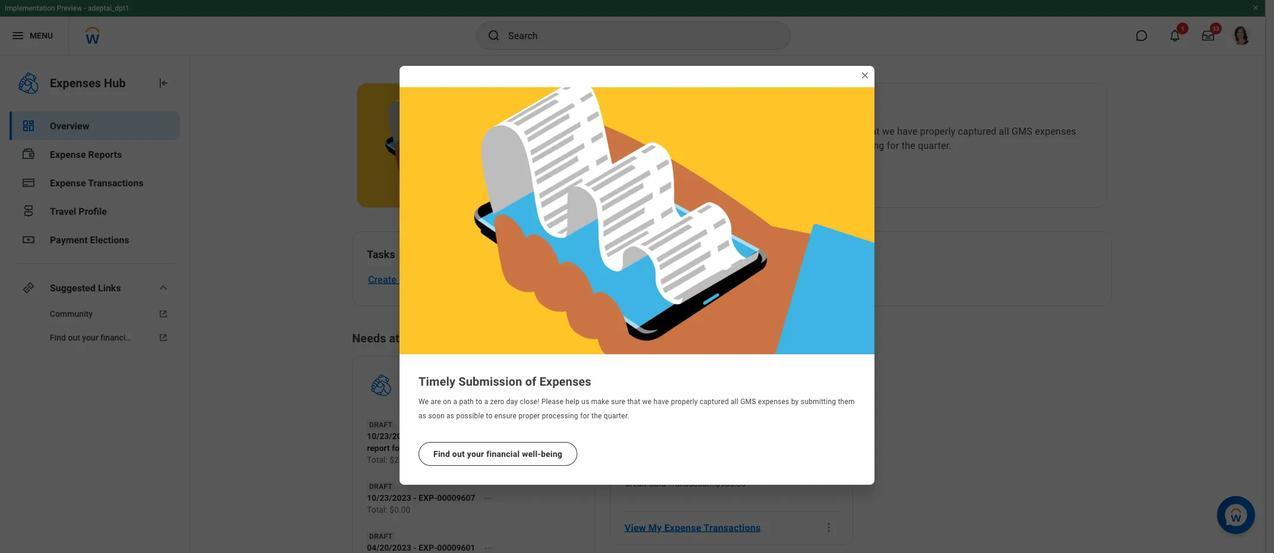 Task type: describe. For each thing, give the bounding box(es) containing it.
transactions inside the "navigation pane" region
[[88, 177, 144, 188]]

timely submission of expenses element
[[587, 103, 1083, 119]]

path for out
[[459, 398, 474, 406]]

total: $0.00 element
[[367, 504, 503, 516]]

submitting for find out your financial well-being
[[801, 398, 836, 406]]

reports for that
[[663, 400, 689, 410]]

possible for out
[[456, 412, 484, 420]]

expense transactions link
[[9, 169, 180, 197]]

implementation preview -   adeptai_dpt1
[[5, 4, 129, 12]]

more
[[609, 167, 629, 176]]

view
[[431, 389, 447, 398]]

reports for expense reports to submit edit or view expense reports that require action
[[448, 372, 486, 384]]

sure for find out your financial well-being
[[611, 398, 625, 406]]

00009607
[[437, 493, 475, 503]]

create spend authorization
[[483, 274, 602, 285]]

payment elections
[[50, 234, 129, 245]]

00009606
[[437, 431, 475, 441]]

chevron down small image
[[156, 281, 170, 295]]

please for find out your financial well-being
[[541, 398, 564, 406]]

tasks
[[367, 248, 395, 261]]

implementation
[[5, 4, 55, 12]]

expense reports link
[[9, 140, 180, 169]]

the for read more
[[902, 140, 915, 151]]

expense transactions
[[50, 177, 144, 188]]

day for out
[[506, 398, 518, 406]]

view my expense transactions
[[625, 522, 761, 533]]

is
[[495, 431, 502, 441]]

on inside 10/23/2023 - exp-00009606 this is an expense report for a meeting with drury laurent on 10/23/23
[[515, 443, 524, 453]]

timely submission of expenses for more
[[587, 104, 760, 118]]

read more
[[587, 167, 629, 176]]

reports for expense reports
[[88, 149, 122, 160]]

expense for expense reports to submit edit or view expense reports that require action
[[405, 372, 445, 384]]

all for find out your financial well-being
[[731, 398, 738, 406]]

credit card transaction: $955.00
[[625, 479, 746, 489]]

processing for find out your financial well-being
[[542, 412, 578, 420]]

edit
[[405, 389, 419, 398]]

travel profile link
[[9, 197, 180, 226]]

$222.00
[[390, 455, 420, 465]]

are for read
[[603, 126, 617, 137]]

total: $222.00
[[367, 455, 420, 465]]

payment elections link
[[9, 226, 180, 254]]

timely submission of expenses dialog
[[400, 66, 874, 485]]

travel profile
[[50, 206, 107, 217]]

expense inside button
[[664, 522, 701, 533]]

them for find out your financial well-being
[[838, 398, 855, 406]]

timeline milestone image
[[21, 204, 36, 218]]

create spend authorization link
[[481, 273, 603, 287]]

10/23/2023 - exp-00009606 this is an expense report for a meeting with drury laurent on 10/23/23 element
[[367, 430, 581, 465]]

we for find out your financial well-being
[[642, 398, 652, 406]]

adeptai_dpt1
[[88, 4, 129, 12]]

timely for read
[[587, 104, 624, 118]]

total: for total: $222.00
[[367, 455, 387, 465]]

close environment banner image
[[1252, 4, 1259, 11]]

total: for total: $0.00
[[367, 505, 387, 515]]

credit card transaction: $955.00 button
[[610, 459, 853, 497]]

for for read more
[[887, 140, 899, 151]]

this
[[477, 431, 493, 441]]

overview
[[50, 120, 89, 132]]

create for create expense report
[[368, 274, 397, 285]]

my
[[648, 522, 662, 533]]

- inside banner
[[84, 4, 86, 12]]

10/23/2023 - exp-00009607
[[367, 493, 475, 503]]

suggested links button
[[9, 274, 180, 302]]

by for read more
[[587, 140, 597, 151]]

zero for out
[[490, 398, 504, 406]]

make for read more
[[815, 126, 839, 137]]

soon for find out your financial well-being
[[428, 412, 445, 420]]

submit
[[503, 372, 537, 384]]

financial for 'find out your financial well-being' button
[[486, 449, 520, 459]]

overview link
[[9, 112, 180, 140]]

expense for expense transactions
[[50, 177, 86, 188]]

authorization
[[543, 274, 602, 285]]

link image
[[21, 281, 36, 295]]

captured for find out your financial well-being
[[700, 398, 729, 406]]

we are on a path to a zero day close! please help us make sure that we have properly captured all gms expenses by submitting them as soon as possible to ensure proper processing for the quarter. for find out your financial well-being
[[419, 398, 857, 420]]

them for read more
[[649, 140, 671, 151]]

expenses that you need to add to expense reports and submit
[[663, 389, 818, 410]]

expenses for find out your financial well-being
[[758, 398, 789, 406]]

path for more
[[641, 126, 660, 137]]

needs
[[352, 331, 386, 345]]

$0.00
[[390, 505, 410, 515]]

drury
[[462, 443, 482, 453]]

list containing create expense report
[[353, 263, 1097, 287]]

of for find out your financial well-being
[[525, 375, 536, 389]]

with
[[444, 443, 460, 453]]

add
[[761, 389, 775, 398]]

suggested
[[50, 282, 96, 294]]

travel
[[50, 206, 76, 217]]

community link
[[9, 302, 180, 326]]

expense for submit
[[449, 389, 480, 398]]

we are on a path to a zero day close! please help us make sure that we have properly captured all gms expenses by submitting them as soon as possible to ensure proper processing for the quarter. for read more
[[587, 126, 1076, 151]]

04/20/2023
[[367, 543, 411, 553]]

elections
[[90, 234, 129, 245]]

suggested links
[[50, 282, 121, 294]]

read
[[587, 167, 607, 176]]

- for 10/23/2023 - exp-00009606 this is an expense report for a meeting with drury laurent on 10/23/23
[[413, 431, 417, 441]]

to
[[488, 372, 500, 384]]

draft for 10/23/2023 - exp-00009606 this is an expense report for a meeting with drury laurent on 10/23/23
[[369, 421, 393, 429]]

we for read more
[[882, 126, 895, 137]]

action
[[555, 389, 578, 398]]

us for find out your financial well-being
[[581, 398, 589, 406]]

exp- for 00009607
[[419, 493, 437, 503]]

us for read more
[[802, 126, 812, 137]]

view
[[625, 522, 646, 533]]

related actions image
[[484, 494, 493, 503]]

card
[[649, 479, 666, 489]]

report
[[367, 443, 390, 453]]

expenses hub element
[[50, 75, 147, 91]]

properly for find out your financial well-being
[[671, 398, 698, 406]]

submission for more
[[627, 104, 691, 118]]

have for find out your financial well-being
[[654, 398, 669, 406]]

help for read more
[[781, 126, 799, 137]]

close! for find out your financial well-being
[[520, 398, 540, 406]]

for for find out your financial well-being
[[580, 412, 590, 420]]

create expense report
[[368, 274, 467, 285]]

total: $0.00
[[367, 505, 410, 515]]

profile logan mcneil element
[[1225, 23, 1258, 49]]

expenses inside dialog
[[539, 375, 591, 389]]

possible for more
[[723, 140, 760, 151]]

credit
[[625, 479, 647, 489]]

payment
[[50, 234, 88, 245]]

gms for read more
[[1012, 126, 1032, 137]]

quarter. for read more
[[918, 140, 952, 151]]

out for 'find out your financial well-being' button
[[452, 449, 465, 459]]

submit
[[707, 400, 733, 410]]

00009601
[[437, 543, 475, 553]]

need
[[732, 389, 750, 398]]

meeting
[[411, 443, 442, 453]]

dashboard image
[[21, 119, 36, 133]]



Task type: vqa. For each thing, say whether or not it's contained in the screenshot.
the top day
yes



Task type: locate. For each thing, give the bounding box(es) containing it.
10/23/2023 - exp-00009606 this is an expense report for a meeting with drury laurent on 10/23/23
[[367, 431, 547, 465]]

please inside timely submission of expenses dialog
[[541, 398, 564, 406]]

of inside dialog
[[525, 375, 536, 389]]

implementation preview -   adeptai_dpt1 banner
[[0, 0, 1265, 55]]

or
[[421, 389, 429, 398]]

0 vertical spatial for
[[887, 140, 899, 151]]

financial for find out your financial well-being link
[[100, 333, 132, 343]]

10/23/2023 up the report
[[367, 431, 411, 441]]

1 horizontal spatial possible
[[723, 140, 760, 151]]

1 horizontal spatial please
[[749, 126, 778, 137]]

on
[[619, 126, 630, 137], [443, 398, 451, 406], [515, 443, 524, 453]]

draft
[[369, 421, 393, 429], [369, 483, 393, 491], [369, 532, 393, 541]]

3 draft from the top
[[369, 532, 393, 541]]

path inside timely submission of expenses dialog
[[459, 398, 474, 406]]

find out your financial well-being inside the suggested links element
[[50, 333, 172, 343]]

expenses inside dialog
[[758, 398, 789, 406]]

find out your financial well-being button
[[419, 442, 577, 466]]

0 vertical spatial quarter.
[[918, 140, 952, 151]]

expense for need
[[787, 389, 818, 398]]

1 horizontal spatial us
[[802, 126, 812, 137]]

proper for find out your financial well-being
[[519, 412, 540, 420]]

0 horizontal spatial day
[[506, 398, 518, 406]]

2 horizontal spatial expense
[[787, 389, 818, 398]]

on for more
[[619, 126, 630, 137]]

out inside the suggested links element
[[68, 333, 80, 343]]

0 horizontal spatial quarter.
[[604, 412, 629, 420]]

expense for 00009606
[[515, 431, 547, 441]]

your for find out your financial well-being link
[[82, 333, 98, 343]]

1 horizontal spatial all
[[999, 126, 1009, 137]]

needs attention
[[352, 331, 437, 345]]

0 horizontal spatial ensure
[[494, 412, 517, 420]]

0 horizontal spatial we
[[419, 398, 429, 406]]

1 vertical spatial expenses
[[758, 398, 789, 406]]

1 vertical spatial them
[[838, 398, 855, 406]]

0 vertical spatial soon
[[686, 140, 708, 151]]

we left and
[[642, 398, 652, 406]]

expense inside 10/23/2023 - exp-00009606 this is an expense report for a meeting with drury laurent on 10/23/23
[[515, 431, 547, 441]]

1 horizontal spatial reports
[[663, 400, 689, 410]]

that inside expense reports to submit edit or view expense reports that require action
[[511, 389, 525, 398]]

help inside timely submission of expenses dialog
[[566, 398, 580, 406]]

expense down overview
[[50, 149, 86, 160]]

exp-
[[419, 431, 437, 441], [419, 493, 437, 503], [419, 543, 437, 553]]

1 horizontal spatial submitting
[[801, 398, 836, 406]]

day for more
[[703, 126, 718, 137]]

04/20/2023 - exp-00009601 element
[[367, 542, 503, 553]]

2 vertical spatial draft
[[369, 532, 393, 541]]

possible inside timely submission of expenses dialog
[[456, 412, 484, 420]]

attention
[[389, 331, 437, 345]]

total: $222.00 element
[[367, 454, 581, 466]]

transaction:
[[668, 479, 713, 489]]

1 horizontal spatial find out your financial well-being
[[433, 449, 562, 459]]

0 vertical spatial sure
[[841, 126, 860, 137]]

are inside timely submission of expenses dialog
[[431, 398, 441, 406]]

well- down community link
[[134, 333, 152, 343]]

timely submission of expenses
[[587, 104, 760, 118], [419, 375, 591, 389]]

1 create from the left
[[368, 274, 397, 285]]

expense
[[449, 389, 480, 398], [787, 389, 818, 398], [515, 431, 547, 441]]

- inside 'element'
[[413, 493, 417, 503]]

have
[[897, 126, 918, 137], [654, 398, 669, 406]]

find down 00009606
[[433, 449, 450, 459]]

1 vertical spatial find out your financial well-being
[[433, 449, 562, 459]]

find out your financial well-being for find out your financial well-being link
[[50, 333, 172, 343]]

total: inside "element"
[[367, 505, 387, 515]]

find for 'find out your financial well-being' button
[[433, 449, 450, 459]]

1 vertical spatial 10/23/2023
[[367, 493, 411, 503]]

create inside create expense report link
[[368, 274, 397, 285]]

0 horizontal spatial expense
[[449, 389, 480, 398]]

create down tasks
[[368, 274, 397, 285]]

expense down "expense reports to submit" element
[[449, 389, 480, 398]]

you
[[717, 389, 730, 398]]

0 vertical spatial properly
[[920, 126, 955, 137]]

we up read
[[587, 126, 601, 137]]

reports inside expenses that you need to add to expense reports and submit
[[663, 400, 689, 410]]

we down timely submission of expenses element
[[882, 126, 895, 137]]

inbox large image
[[1202, 30, 1214, 42]]

your for 'find out your financial well-being' button
[[467, 449, 484, 459]]

laurent
[[484, 443, 513, 453]]

1 horizontal spatial of
[[694, 104, 705, 118]]

expenses for read more
[[1035, 126, 1076, 137]]

sure for read more
[[841, 126, 860, 137]]

are for find
[[431, 398, 441, 406]]

exp- for 00009601
[[419, 543, 437, 553]]

1 horizontal spatial for
[[580, 412, 590, 420]]

are
[[603, 126, 617, 137], [431, 398, 441, 406]]

1 vertical spatial all
[[731, 398, 738, 406]]

draft for 04/20/2023 - exp-00009601
[[369, 532, 393, 541]]

1 total: from the top
[[367, 455, 387, 465]]

ensure inside timely submission of expenses dialog
[[494, 412, 517, 420]]

well- for find out your financial well-being link
[[134, 333, 152, 343]]

1 vertical spatial being
[[541, 449, 562, 459]]

0 vertical spatial zero
[[682, 126, 700, 137]]

being inside the suggested links element
[[152, 333, 172, 343]]

ensure for more
[[774, 140, 803, 151]]

find out your financial well-being
[[50, 333, 172, 343], [433, 449, 562, 459]]

0 vertical spatial 10/23/2023
[[367, 431, 411, 441]]

us
[[802, 126, 812, 137], [581, 398, 589, 406]]

properly for read more
[[920, 126, 955, 137]]

- right preview
[[84, 4, 86, 12]]

10/23/2023 inside 'element'
[[367, 493, 411, 503]]

day inside timely submission of expenses dialog
[[506, 398, 518, 406]]

transactions down expense reports link
[[88, 177, 144, 188]]

1 horizontal spatial zero
[[682, 126, 700, 137]]

we are on a path to a zero day close! please help us make sure that we have properly captured all gms expenses by submitting them as soon as possible to ensure proper processing for the quarter.
[[587, 126, 1076, 151], [419, 398, 857, 420]]

find out your financial well-being down community link
[[50, 333, 172, 343]]

captured
[[958, 126, 996, 137], [700, 398, 729, 406]]

zero inside timely submission of expenses dialog
[[490, 398, 504, 406]]

edit or view expense reports that require action element
[[405, 388, 578, 400]]

spend
[[514, 274, 541, 285]]

1 vertical spatial close!
[[520, 398, 540, 406]]

expense right my
[[664, 522, 701, 533]]

submitting up more
[[600, 140, 646, 151]]

reports left to at the bottom left of page
[[448, 372, 486, 384]]

1 vertical spatial out
[[452, 449, 465, 459]]

expense right "add"
[[787, 389, 818, 398]]

suggested links element
[[9, 302, 180, 350]]

out for find out your financial well-being link
[[68, 333, 80, 343]]

reports down to at the bottom left of page
[[482, 389, 509, 398]]

1 vertical spatial find
[[433, 449, 450, 459]]

us down timely submission of expenses element
[[802, 126, 812, 137]]

total: down the report
[[367, 455, 387, 465]]

list
[[353, 263, 1097, 287]]

1 draft from the top
[[369, 421, 393, 429]]

2 exp- from the top
[[419, 493, 437, 503]]

0 vertical spatial them
[[649, 140, 671, 151]]

expense reports
[[50, 149, 122, 160]]

find down community
[[50, 333, 66, 343]]

well- inside find out your financial well-being link
[[134, 333, 152, 343]]

1 vertical spatial your
[[467, 449, 484, 459]]

close image
[[860, 71, 870, 80]]

ensure down timely submission of expenses element
[[774, 140, 803, 151]]

find inside button
[[433, 449, 450, 459]]

by right "add"
[[791, 398, 799, 406]]

reports up expense transactions
[[88, 149, 122, 160]]

report
[[438, 274, 467, 285]]

- inside 10/23/2023 - exp-00009606 this is an expense report for a meeting with drury laurent on 10/23/23
[[413, 431, 417, 441]]

1 vertical spatial submitting
[[801, 398, 836, 406]]

1 vertical spatial captured
[[700, 398, 729, 406]]

1 horizontal spatial day
[[703, 126, 718, 137]]

expenses inside expenses that you need to add to expense reports and submit
[[663, 389, 698, 398]]

0 horizontal spatial the
[[591, 412, 602, 420]]

task pay image
[[21, 147, 36, 161]]

make for find out your financial well-being
[[591, 398, 609, 406]]

your inside 'find out your financial well-being' button
[[467, 449, 484, 459]]

credit card transaction: $955.00 element
[[625, 478, 782, 490]]

zero for more
[[682, 126, 700, 137]]

04/20/2023 - exp-00009601
[[367, 543, 475, 553]]

for
[[887, 140, 899, 151], [580, 412, 590, 420], [392, 443, 403, 453]]

financial down community link
[[100, 333, 132, 343]]

- for 10/23/2023 - exp-00009607
[[413, 493, 417, 503]]

0 horizontal spatial financial
[[100, 333, 132, 343]]

total: left $0.00
[[367, 505, 387, 515]]

1 vertical spatial possible
[[456, 412, 484, 420]]

we are on a path to a zero day close! please help us make sure that we have properly captured all gms expenses by submitting them as soon as possible to ensure proper processing for the quarter. inside timely submission of expenses dialog
[[419, 398, 857, 420]]

by up read
[[587, 140, 597, 151]]

expenses hub
[[50, 76, 126, 90]]

timely submission of expenses for out
[[419, 375, 591, 389]]

0 horizontal spatial of
[[525, 375, 536, 389]]

2 total: from the top
[[367, 505, 387, 515]]

your down this
[[467, 449, 484, 459]]

expense left report
[[399, 274, 436, 285]]

reports
[[88, 149, 122, 160], [448, 372, 486, 384]]

10/23/2023 up total: $0.00
[[367, 493, 411, 503]]

hub
[[104, 76, 126, 90]]

we inside timely submission of expenses dialog
[[419, 398, 429, 406]]

- for 04/20/2023 - exp-00009601
[[413, 543, 417, 553]]

expense reports to submit edit or view expense reports that require action
[[405, 372, 578, 398]]

1 horizontal spatial processing
[[836, 140, 884, 151]]

of for read more
[[694, 104, 705, 118]]

1 horizontal spatial find
[[433, 449, 450, 459]]

processing inside timely submission of expenses dialog
[[542, 412, 578, 420]]

2 vertical spatial exp-
[[419, 543, 437, 553]]

exp- inside 'element'
[[419, 493, 437, 503]]

0 horizontal spatial your
[[82, 333, 98, 343]]

navigation pane region
[[0, 55, 190, 553]]

processing down action
[[542, 412, 578, 420]]

are right or
[[431, 398, 441, 406]]

soon for read more
[[686, 140, 708, 151]]

0 horizontal spatial help
[[566, 398, 580, 406]]

a inside 10/23/2023 - exp-00009606 this is an expense report for a meeting with drury laurent on 10/23/23
[[405, 443, 409, 453]]

draft up the report
[[369, 421, 393, 429]]

proper down timely submission of expenses element
[[806, 140, 834, 151]]

expense inside expense reports to submit edit or view expense reports that require action
[[449, 389, 480, 398]]

10/23/2023 for $222.00
[[367, 431, 411, 441]]

submission inside dialog
[[458, 375, 522, 389]]

have for read more
[[897, 126, 918, 137]]

10/23/2023 - exp-00009607 element
[[367, 492, 503, 504]]

view my expense transactions button
[[620, 516, 766, 540]]

1 horizontal spatial well-
[[522, 449, 541, 459]]

soon inside timely submission of expenses dialog
[[428, 412, 445, 420]]

sure right action
[[611, 398, 625, 406]]

1 horizontal spatial timely
[[587, 104, 624, 118]]

0 vertical spatial help
[[781, 126, 799, 137]]

quarter.
[[918, 140, 952, 151], [604, 412, 629, 420]]

an
[[504, 431, 513, 441]]

your inside find out your financial well-being link
[[82, 333, 98, 343]]

2 horizontal spatial on
[[619, 126, 630, 137]]

by
[[587, 140, 597, 151], [791, 398, 799, 406]]

- up total: $0.00 "element"
[[413, 493, 417, 503]]

that inside expenses that you need to add to expense reports and submit
[[700, 389, 715, 398]]

the for find out your financial well-being
[[591, 412, 602, 420]]

timely submission of expenses inside dialog
[[419, 375, 591, 389]]

0 vertical spatial timely submission of expenses
[[587, 104, 760, 118]]

we inside timely submission of expenses dialog
[[642, 398, 652, 406]]

1 horizontal spatial proper
[[806, 140, 834, 151]]

transformation import image
[[156, 76, 170, 90]]

1 vertical spatial processing
[[542, 412, 578, 420]]

close! inside timely submission of expenses dialog
[[520, 398, 540, 406]]

1 vertical spatial properly
[[671, 398, 698, 406]]

exp- up meeting
[[419, 431, 437, 441]]

profile
[[79, 206, 107, 217]]

find out your financial well-being link
[[9, 326, 180, 350]]

0 horizontal spatial being
[[152, 333, 172, 343]]

expense inside list
[[399, 274, 436, 285]]

timely
[[587, 104, 624, 118], [419, 375, 455, 389]]

$955.00
[[716, 479, 746, 489]]

we for read
[[587, 126, 601, 137]]

1 vertical spatial well-
[[522, 449, 541, 459]]

ext link image for find out your financial well-being
[[156, 332, 170, 344]]

ensure
[[774, 140, 803, 151], [494, 412, 517, 420]]

related actions image
[[484, 544, 493, 553]]

create left spend
[[483, 274, 511, 285]]

on inside dialog
[[443, 398, 451, 406]]

us inside timely submission of expenses dialog
[[581, 398, 589, 406]]

ensure up an
[[494, 412, 517, 420]]

1 vertical spatial soon
[[428, 412, 445, 420]]

expenses that you need to add to expense reports and submit element
[[663, 388, 838, 411]]

on up more
[[619, 126, 630, 137]]

find out your financial well-being inside button
[[433, 449, 562, 459]]

being for 'find out your financial well-being' button
[[541, 449, 562, 459]]

ext link image for community
[[156, 308, 170, 320]]

- up meeting
[[413, 431, 417, 441]]

being down chevron down small "icon"
[[152, 333, 172, 343]]

captured for read more
[[958, 126, 996, 137]]

reports inside expense reports to submit edit or view expense reports that require action
[[448, 372, 486, 384]]

processing down timely submission of expenses element
[[836, 140, 884, 151]]

0 vertical spatial processing
[[836, 140, 884, 151]]

1 horizontal spatial ensure
[[774, 140, 803, 151]]

them
[[649, 140, 671, 151], [838, 398, 855, 406]]

expense right an
[[515, 431, 547, 441]]

path
[[641, 126, 660, 137], [459, 398, 474, 406]]

ext link image
[[156, 308, 170, 320], [156, 332, 170, 344]]

sure down timely submission of expenses element
[[841, 126, 860, 137]]

the
[[902, 140, 915, 151], [591, 412, 602, 420]]

1 exp- from the top
[[419, 431, 437, 441]]

properly
[[920, 126, 955, 137], [671, 398, 698, 406]]

being inside button
[[541, 449, 562, 459]]

links
[[98, 282, 121, 294]]

for inside timely submission of expenses dialog
[[580, 412, 590, 420]]

1 10/23/2023 from the top
[[367, 431, 411, 441]]

reports left and
[[663, 400, 689, 410]]

2 vertical spatial for
[[392, 443, 403, 453]]

we for find
[[419, 398, 429, 406]]

well- inside 'find out your financial well-being' button
[[522, 449, 541, 459]]

transactions inside button
[[704, 522, 761, 533]]

1 horizontal spatial out
[[452, 449, 465, 459]]

on right the laurent
[[515, 443, 524, 453]]

2 ext link image from the top
[[156, 332, 170, 344]]

10/23/2023 for $0.00
[[367, 493, 411, 503]]

make inside timely submission of expenses dialog
[[591, 398, 609, 406]]

1 vertical spatial by
[[791, 398, 799, 406]]

expense inside expense reports to submit edit or view expense reports that require action
[[405, 372, 445, 384]]

1 vertical spatial total:
[[367, 505, 387, 515]]

find out your financial well-being for 'find out your financial well-being' button
[[433, 449, 562, 459]]

credit card image
[[21, 176, 36, 190]]

make right action
[[591, 398, 609, 406]]

find for find out your financial well-being link
[[50, 333, 66, 343]]

1 horizontal spatial your
[[467, 449, 484, 459]]

expense for expense reports
[[50, 149, 86, 160]]

your down community link
[[82, 333, 98, 343]]

reports inside the "navigation pane" region
[[88, 149, 122, 160]]

as
[[674, 140, 684, 151], [710, 140, 721, 151], [419, 412, 426, 420], [446, 412, 454, 420]]

the inside timely submission of expenses dialog
[[591, 412, 602, 420]]

draft up "04/20/2023"
[[369, 532, 393, 541]]

1 vertical spatial have
[[654, 398, 669, 406]]

read more button
[[582, 160, 634, 183]]

gms for find out your financial well-being
[[740, 398, 756, 406]]

draft for 10/23/2023 - exp-00009607
[[369, 483, 393, 491]]

find
[[50, 333, 66, 343], [433, 449, 450, 459]]

1 vertical spatial path
[[459, 398, 474, 406]]

find out your financial well-being down is
[[433, 449, 562, 459]]

1 vertical spatial are
[[431, 398, 441, 406]]

that
[[863, 126, 880, 137], [511, 389, 525, 398], [700, 389, 715, 398], [627, 398, 640, 406]]

draft up total: $0.00
[[369, 483, 393, 491]]

proper for read more
[[806, 140, 834, 151]]

1 vertical spatial timely
[[419, 375, 455, 389]]

close! for read more
[[721, 126, 747, 137]]

submitting right "add"
[[801, 398, 836, 406]]

create expense report link
[[367, 273, 468, 287]]

we
[[587, 126, 601, 137], [419, 398, 429, 406]]

us right action
[[581, 398, 589, 406]]

out
[[68, 333, 80, 343], [452, 449, 465, 459]]

help down timely submission of expenses element
[[781, 126, 799, 137]]

0 vertical spatial make
[[815, 126, 839, 137]]

10/23/2023 inside 10/23/2023 - exp-00009606 this is an expense report for a meeting with drury laurent on 10/23/23
[[367, 431, 411, 441]]

submission
[[627, 104, 691, 118], [458, 375, 522, 389]]

possible
[[723, 140, 760, 151], [456, 412, 484, 420]]

find inside the suggested links element
[[50, 333, 66, 343]]

3 exp- from the top
[[419, 543, 437, 553]]

exp- up total: $0.00 "element"
[[419, 493, 437, 503]]

expense inside expenses that you need to add to expense reports and submit
[[787, 389, 818, 398]]

expense up travel
[[50, 177, 86, 188]]

expense reports to submit element
[[405, 371, 537, 388]]

0 horizontal spatial them
[[649, 140, 671, 151]]

have inside timely submission of expenses dialog
[[654, 398, 669, 406]]

create for create spend authorization
[[483, 274, 511, 285]]

0 horizontal spatial proper
[[519, 412, 540, 420]]

search image
[[487, 28, 501, 43]]

0 horizontal spatial for
[[392, 443, 403, 453]]

exp- for 00009606
[[419, 431, 437, 441]]

we left "view" on the bottom
[[419, 398, 429, 406]]

2 draft from the top
[[369, 483, 393, 491]]

proper down require
[[519, 412, 540, 420]]

out inside button
[[452, 449, 465, 459]]

0 vertical spatial we
[[882, 126, 895, 137]]

by for find out your financial well-being
[[791, 398, 799, 406]]

timely inside dialog
[[419, 375, 455, 389]]

submitting for read more
[[600, 140, 646, 151]]

submitting inside timely submission of expenses dialog
[[801, 398, 836, 406]]

0 horizontal spatial transactions
[[88, 177, 144, 188]]

0 vertical spatial being
[[152, 333, 172, 343]]

expenses inside the "navigation pane" region
[[50, 76, 101, 90]]

require
[[527, 389, 553, 398]]

well- right the laurent
[[522, 449, 541, 459]]

by inside timely submission of expenses dialog
[[791, 398, 799, 406]]

them inside timely submission of expenses dialog
[[838, 398, 855, 406]]

on right or
[[443, 398, 451, 406]]

1 ext link image from the top
[[156, 308, 170, 320]]

captured inside timely submission of expenses dialog
[[700, 398, 729, 406]]

for inside 10/23/2023 - exp-00009606 this is an expense report for a meeting with drury laurent on 10/23/23
[[392, 443, 403, 453]]

community
[[50, 309, 93, 319]]

1 horizontal spatial soon
[[686, 140, 708, 151]]

make
[[815, 126, 839, 137], [591, 398, 609, 406]]

are up read more button
[[603, 126, 617, 137]]

financial down is
[[486, 449, 520, 459]]

timely for find
[[419, 375, 455, 389]]

0 vertical spatial exp-
[[419, 431, 437, 441]]

quarter. for find out your financial well-being
[[604, 412, 629, 420]]

quarter. inside timely submission of expenses dialog
[[604, 412, 629, 420]]

expense up or
[[405, 372, 445, 384]]

properly inside timely submission of expenses dialog
[[671, 398, 698, 406]]

1 horizontal spatial we
[[587, 126, 601, 137]]

reports inside expense reports to submit edit or view expense reports that require action
[[482, 389, 509, 398]]

0 horizontal spatial path
[[459, 398, 474, 406]]

well-
[[134, 333, 152, 343], [522, 449, 541, 459]]

create inside create spend authorization link
[[483, 274, 511, 285]]

0 vertical spatial we are on a path to a zero day close! please help us make sure that we have properly captured all gms expenses by submitting them as soon as possible to ensure proper processing for the quarter.
[[587, 126, 1076, 151]]

financial inside 'find out your financial well-being' button
[[486, 449, 520, 459]]

transactions down $955.00
[[704, 522, 761, 533]]

0 vertical spatial we
[[587, 126, 601, 137]]

proper inside timely submission of expenses dialog
[[519, 412, 540, 420]]

1 horizontal spatial reports
[[448, 372, 486, 384]]

help for find out your financial well-being
[[566, 398, 580, 406]]

gms
[[1012, 126, 1032, 137], [740, 398, 756, 406]]

0 vertical spatial reports
[[482, 389, 509, 398]]

0 vertical spatial all
[[999, 126, 1009, 137]]

make down timely submission of expenses element
[[815, 126, 839, 137]]

2 10/23/2023 from the top
[[367, 493, 411, 503]]

1 horizontal spatial sure
[[841, 126, 860, 137]]

being right the laurent
[[541, 449, 562, 459]]

dollar image
[[21, 233, 36, 247]]

being for find out your financial well-being link
[[152, 333, 172, 343]]

2 vertical spatial on
[[515, 443, 524, 453]]

10/23/23
[[367, 455, 402, 465]]

0 vertical spatial us
[[802, 126, 812, 137]]

processing
[[836, 140, 884, 151], [542, 412, 578, 420]]

that inside timely submission of expenses dialog
[[627, 398, 640, 406]]

submission for out
[[458, 375, 522, 389]]

day
[[703, 126, 718, 137], [506, 398, 518, 406]]

1 vertical spatial transactions
[[704, 522, 761, 533]]

and
[[691, 400, 705, 410]]

ext link image inside community link
[[156, 308, 170, 320]]

preview
[[57, 4, 82, 12]]

financial inside find out your financial well-being link
[[100, 333, 132, 343]]

1 vertical spatial us
[[581, 398, 589, 406]]

- right "04/20/2023"
[[413, 543, 417, 553]]

reports for reports
[[482, 389, 509, 398]]

all inside timely submission of expenses dialog
[[731, 398, 738, 406]]

help right require
[[566, 398, 580, 406]]

0 vertical spatial find out your financial well-being
[[50, 333, 172, 343]]

2 create from the left
[[483, 274, 511, 285]]

exp- inside 10/23/2023 - exp-00009606 this is an expense report for a meeting with drury laurent on 10/23/23
[[419, 431, 437, 441]]

ensure for out
[[494, 412, 517, 420]]

exp- down total: $0.00 "element"
[[419, 543, 437, 553]]

1 horizontal spatial the
[[902, 140, 915, 151]]

0 horizontal spatial find
[[50, 333, 66, 343]]

ext link image inside find out your financial well-being link
[[156, 332, 170, 344]]

notifications large image
[[1169, 30, 1181, 42]]

0 horizontal spatial close!
[[520, 398, 540, 406]]

processing for read more
[[836, 140, 884, 151]]

1 horizontal spatial expenses
[[1035, 126, 1076, 137]]

0 horizontal spatial sure
[[611, 398, 625, 406]]

all
[[999, 126, 1009, 137], [731, 398, 738, 406]]

please for read more
[[749, 126, 778, 137]]

to
[[663, 126, 671, 137], [762, 140, 771, 151], [752, 389, 759, 398], [777, 389, 785, 398], [476, 398, 482, 406], [486, 412, 493, 420]]

please
[[749, 126, 778, 137], [541, 398, 564, 406]]

0 horizontal spatial reports
[[88, 149, 122, 160]]

all for read more
[[999, 126, 1009, 137]]

2 horizontal spatial for
[[887, 140, 899, 151]]

sure inside timely submission of expenses dialog
[[611, 398, 625, 406]]

close!
[[721, 126, 747, 137], [520, 398, 540, 406]]

well- for 'find out your financial well-being' button
[[522, 449, 541, 459]]

0 vertical spatial your
[[82, 333, 98, 343]]

gms inside timely submission of expenses dialog
[[740, 398, 756, 406]]

1 horizontal spatial expense
[[515, 431, 547, 441]]



